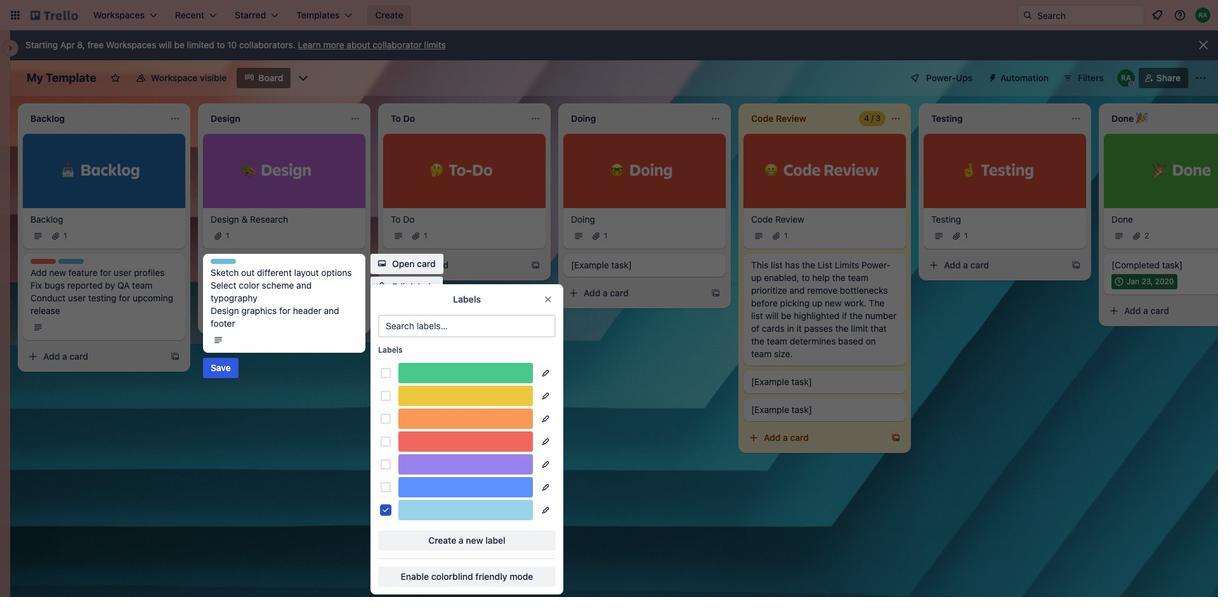 Task type: vqa. For each thing, say whether or not it's contained in the screenshot.
BACK TO HOME Image
no



Task type: locate. For each thing, give the bounding box(es) containing it.
1 horizontal spatial new
[[466, 535, 483, 546]]

10
[[227, 39, 237, 50]]

create from template… image
[[531, 260, 541, 270], [711, 288, 721, 298]]

add new feature for user profiles fix bugs reported by qa team conduct user testing for upcoming release
[[30, 267, 173, 316]]

be inside this list has the list limits power- up enabled, to help the team prioritize and remove bottlenecks before picking up new work. the list will be highlighted if the number of cards in it passes the limit that the team determines based on team size.
[[781, 310, 792, 321]]

the
[[802, 259, 816, 270], [833, 272, 846, 283], [850, 310, 863, 321], [836, 323, 849, 334], [751, 335, 765, 346]]

add inside "add new feature for user profiles fix bugs reported by qa team conduct user testing for upcoming release"
[[30, 267, 47, 278]]

to
[[217, 39, 225, 50], [802, 272, 810, 283]]

create a new label button
[[378, 531, 556, 551]]

power- inside button
[[927, 72, 956, 83]]

the right if on the bottom right of the page
[[850, 310, 863, 321]]

of
[[751, 323, 760, 334]]

1 edit from the top
[[392, 281, 408, 292]]

bugs
[[45, 280, 65, 290]]

it
[[797, 323, 802, 334]]

create inside "button"
[[375, 10, 403, 20]]

for up by at the left top of the page
[[100, 267, 111, 278]]

1 horizontal spatial color: red, title: none image
[[399, 432, 533, 452]]

done
[[1112, 214, 1134, 224]]

0 vertical spatial will
[[159, 39, 172, 50]]

0 vertical spatial create
[[375, 10, 403, 20]]

code review link
[[751, 213, 899, 226]]

3 1 from the left
[[424, 231, 427, 240]]

ruby anderson (rubyanderson7) image right filters at right
[[1118, 69, 1135, 87]]

automation
[[1001, 72, 1049, 83]]

change for change cover
[[392, 327, 424, 338]]

add
[[404, 259, 420, 270], [944, 259, 961, 270], [30, 267, 47, 278], [584, 287, 601, 298], [1125, 305, 1141, 316], [223, 313, 240, 323], [43, 351, 60, 362], [764, 432, 781, 443]]

the down limits
[[833, 272, 846, 283]]

[example for the top [example task] link
[[571, 259, 609, 270]]

1 down design
[[226, 231, 229, 240]]

1 horizontal spatial user
[[114, 267, 132, 278]]

2 horizontal spatial new
[[825, 297, 842, 308]]

archive
[[392, 418, 424, 429]]

archive button
[[371, 414, 431, 434]]

backlog
[[30, 214, 63, 224]]

a
[[423, 259, 428, 270], [963, 259, 968, 270], [603, 287, 608, 298], [1144, 305, 1149, 316], [242, 313, 247, 323], [62, 351, 67, 362], [783, 432, 788, 443], [459, 535, 464, 546]]

1 vertical spatial for
[[119, 292, 130, 303]]

team up bottlenecks
[[848, 272, 869, 283]]

1 vertical spatial be
[[781, 310, 792, 321]]

the down "of" on the bottom of the page
[[751, 335, 765, 346]]

[example for [example task with designs] link
[[211, 267, 249, 278]]

will up cards
[[766, 310, 779, 321]]

1 vertical spatial edit
[[392, 350, 408, 360]]

will right workspaces
[[159, 39, 172, 50]]

new down remove
[[825, 297, 842, 308]]

1 horizontal spatial to
[[802, 272, 810, 283]]

1 vertical spatial to
[[802, 272, 810, 283]]

change for change members
[[392, 304, 424, 315]]

star or unstar board image
[[110, 73, 121, 83]]

0 vertical spatial up
[[751, 272, 762, 283]]

review
[[776, 214, 805, 224]]

1 horizontal spatial list
[[771, 259, 783, 270]]

ruby anderson (rubyanderson7) image inside primary element
[[1196, 8, 1211, 23]]

color: blue, title: none image
[[399, 477, 533, 498]]

1 horizontal spatial power-
[[927, 72, 956, 83]]

ruby anderson (rubyanderson7) image
[[1196, 8, 1211, 23], [1118, 69, 1135, 87]]

code
[[751, 214, 773, 224]]

1 vertical spatial power-
[[862, 259, 891, 270]]

edit left dates
[[392, 350, 408, 360]]

my template
[[27, 71, 96, 84]]

1 change from the top
[[392, 304, 424, 315]]

1 vertical spatial up
[[812, 297, 823, 308]]

create for create
[[375, 10, 403, 20]]

color: sky, title: none image down design
[[211, 259, 236, 264]]

1 horizontal spatial create from template… image
[[711, 288, 721, 298]]

picking
[[780, 297, 810, 308]]

backlog link
[[30, 213, 178, 226]]

2 vertical spatial new
[[466, 535, 483, 546]]

close popover image
[[543, 294, 553, 305]]

1 horizontal spatial color: sky, title: none image
[[211, 259, 236, 264]]

color: yellow, title: none image
[[399, 386, 533, 406]]

new left label
[[466, 535, 483, 546]]

my
[[27, 71, 43, 84]]

task]
[[612, 259, 632, 270], [1163, 259, 1183, 270], [792, 376, 812, 387], [792, 404, 812, 415]]

create from template… image
[[1071, 260, 1081, 270], [170, 351, 180, 362], [891, 433, 901, 443]]

filters button
[[1059, 68, 1108, 88]]

team down cards
[[767, 335, 788, 346]]

2 change from the top
[[392, 327, 424, 338]]

highlighted
[[794, 310, 840, 321]]

user down reported
[[68, 292, 86, 303]]

1 for testing
[[965, 231, 968, 240]]

0 vertical spatial for
[[100, 267, 111, 278]]

0 notifications image
[[1150, 8, 1165, 23]]

edit for edit dates
[[392, 350, 408, 360]]

research
[[250, 214, 288, 224]]

do
[[403, 214, 415, 224]]

list up "of" on the bottom of the page
[[751, 310, 763, 321]]

team down profiles
[[132, 280, 153, 290]]

1 vertical spatial [example task]
[[751, 376, 812, 387]]

0 horizontal spatial create from template… image
[[170, 351, 180, 362]]

1
[[63, 231, 67, 240], [226, 231, 229, 240], [424, 231, 427, 240], [604, 231, 608, 240], [784, 231, 788, 240], [965, 231, 968, 240]]

1 for backlog
[[63, 231, 67, 240]]

2 vertical spatial [example task]
[[751, 404, 812, 415]]

limit
[[851, 323, 868, 334]]

labels up search labels… text field
[[453, 294, 481, 305]]

learn
[[298, 39, 321, 50]]

0 horizontal spatial create
[[375, 10, 403, 20]]

will inside this list has the list limits power- up enabled, to help the team prioritize and remove bottlenecks before picking up new work. the list will be highlighted if the number of cards in it passes the limit that the team determines based on team size.
[[766, 310, 779, 321]]

edit card image
[[349, 259, 359, 269]]

create up colorblind
[[429, 535, 456, 546]]

doing link
[[571, 213, 718, 226]]

0 vertical spatial labels
[[453, 294, 481, 305]]

5 1 from the left
[[784, 231, 788, 240]]

1 vertical spatial create
[[429, 535, 456, 546]]

to up and at the right top of page
[[802, 272, 810, 283]]

edit for edit labels
[[392, 281, 408, 292]]

color: red, title: none image
[[30, 259, 56, 264], [399, 432, 533, 452]]

move
[[392, 373, 415, 383]]

0 vertical spatial power-
[[927, 72, 956, 83]]

0 horizontal spatial new
[[49, 267, 66, 278]]

0 horizontal spatial list
[[751, 310, 763, 321]]

1 horizontal spatial up
[[812, 297, 823, 308]]

0 horizontal spatial ruby anderson (rubyanderson7) image
[[1118, 69, 1135, 87]]

change down edit labels button
[[392, 304, 424, 315]]

0 vertical spatial create from template… image
[[531, 260, 541, 270]]

enable
[[401, 571, 429, 582]]

number
[[866, 310, 897, 321]]

to left 10 at left top
[[217, 39, 225, 50]]

Jan 23, 2020 checkbox
[[1112, 274, 1178, 289]]

and
[[790, 285, 805, 295]]

1 horizontal spatial labels
[[453, 294, 481, 305]]

color: sky, title: none image
[[58, 259, 84, 264], [211, 259, 236, 264], [399, 500, 533, 520]]

1 1 from the left
[[63, 231, 67, 240]]

color: red, title: none image up color: purple, title: none image
[[399, 432, 533, 452]]

1 vertical spatial create from template… image
[[711, 288, 721, 298]]

0 vertical spatial edit
[[392, 281, 408, 292]]

labels up move button
[[378, 345, 403, 355]]

0 vertical spatial to
[[217, 39, 225, 50]]

1 down backlog link
[[63, 231, 67, 240]]

create up "collaborator"
[[375, 10, 403, 20]]

0 vertical spatial list
[[771, 259, 783, 270]]

1 horizontal spatial will
[[766, 310, 779, 321]]

up down this
[[751, 272, 762, 283]]

learn more about collaborator limits link
[[298, 39, 446, 50]]

apr
[[60, 39, 75, 50]]

starting
[[25, 39, 58, 50]]

to do
[[391, 214, 415, 224]]

0 vertical spatial create from template… image
[[1071, 260, 1081, 270]]

help
[[813, 272, 830, 283]]

ups
[[956, 72, 973, 83]]

1 horizontal spatial create
[[429, 535, 456, 546]]

labels
[[453, 294, 481, 305], [378, 345, 403, 355]]

[example
[[571, 259, 609, 270], [211, 267, 249, 278], [751, 376, 789, 387], [751, 404, 789, 415]]

user up qa
[[114, 267, 132, 278]]

edit inside button
[[392, 281, 408, 292]]

0 horizontal spatial user
[[68, 292, 86, 303]]

1 for doing
[[604, 231, 608, 240]]

0 vertical spatial ruby anderson (rubyanderson7) image
[[1196, 8, 1211, 23]]

0 horizontal spatial color: red, title: none image
[[30, 259, 56, 264]]

0 horizontal spatial to
[[217, 39, 225, 50]]

1 vertical spatial new
[[825, 297, 842, 308]]

list
[[771, 259, 783, 270], [751, 310, 763, 321]]

1 vertical spatial list
[[751, 310, 763, 321]]

be up in
[[781, 310, 792, 321]]

1 vertical spatial will
[[766, 310, 779, 321]]

1 up open card at the left top
[[424, 231, 427, 240]]

has
[[785, 259, 800, 270]]

1 horizontal spatial be
[[781, 310, 792, 321]]

2 vertical spatial create from template… image
[[891, 433, 901, 443]]

ruby anderson (rubyanderson7) image right open information menu icon
[[1196, 8, 1211, 23]]

0 vertical spatial new
[[49, 267, 66, 278]]

create for create a new label
[[429, 535, 456, 546]]

change inside change members button
[[392, 304, 424, 315]]

1 vertical spatial create from template… image
[[170, 351, 180, 362]]

by
[[105, 280, 115, 290]]

change inside change cover button
[[392, 327, 424, 338]]

card
[[417, 258, 436, 269], [430, 259, 449, 270], [971, 259, 989, 270], [610, 287, 629, 298], [1151, 305, 1170, 316], [250, 313, 268, 323], [69, 351, 88, 362], [790, 432, 809, 443]]

up up highlighted
[[812, 297, 823, 308]]

0 horizontal spatial power-
[[862, 259, 891, 270]]

1 down doing 'link'
[[604, 231, 608, 240]]

6 1 from the left
[[965, 231, 968, 240]]

card inside open card link
[[417, 258, 436, 269]]

new inside "add new feature for user profiles fix bugs reported by qa team conduct user testing for upcoming release"
[[49, 267, 66, 278]]

primary element
[[0, 0, 1219, 30]]

list up enabled, at the top right
[[771, 259, 783, 270]]

0 horizontal spatial create from template… image
[[531, 260, 541, 270]]

for down qa
[[119, 292, 130, 303]]

[completed task] link
[[1112, 259, 1219, 271]]

1 horizontal spatial create from template… image
[[891, 433, 901, 443]]

copy button
[[371, 391, 422, 411]]

labels
[[411, 281, 435, 292]]

0 vertical spatial be
[[174, 39, 185, 50]]

jan
[[1127, 276, 1140, 286]]

new up bugs
[[49, 267, 66, 278]]

profiles
[[134, 267, 165, 278]]

0 vertical spatial color: red, title: none image
[[30, 259, 56, 264]]

1 down review at top
[[784, 231, 788, 240]]

prioritize
[[751, 285, 787, 295]]

color: sky, title: none image down 'color: blue, title: none' image
[[399, 500, 533, 520]]

Search field
[[1033, 6, 1144, 25]]

1 for to do
[[424, 231, 427, 240]]

1 horizontal spatial ruby anderson (rubyanderson7) image
[[1196, 8, 1211, 23]]

0 vertical spatial change
[[392, 304, 424, 315]]

edit left labels
[[392, 281, 408, 292]]

up
[[751, 272, 762, 283], [812, 297, 823, 308]]

2
[[1145, 231, 1150, 240]]

1 vertical spatial change
[[392, 327, 424, 338]]

power-ups button
[[901, 68, 981, 88]]

1 vertical spatial labels
[[378, 345, 403, 355]]

1 down testing link
[[965, 231, 968, 240]]

this list has the list limits power- up enabled, to help the team prioritize and remove bottlenecks before picking up new work. the list will be highlighted if the number of cards in it passes the limit that the team determines based on team size.
[[751, 259, 897, 359]]

be left limited
[[174, 39, 185, 50]]

1 vertical spatial ruby anderson (rubyanderson7) image
[[1118, 69, 1135, 87]]

workspace visible button
[[128, 68, 234, 88]]

color: sky, title: none image up 'feature'
[[58, 259, 84, 264]]

2 edit from the top
[[392, 350, 408, 360]]

if
[[842, 310, 848, 321]]

edit inside "button"
[[392, 350, 408, 360]]

limits
[[835, 259, 860, 270]]

change up edit dates "button"
[[392, 327, 424, 338]]

board link
[[237, 68, 291, 88]]

edit
[[392, 281, 408, 292], [392, 350, 408, 360]]

color: red, title: none image up fix
[[30, 259, 56, 264]]

0 horizontal spatial be
[[174, 39, 185, 50]]

create inside button
[[429, 535, 456, 546]]

work.
[[844, 297, 867, 308]]

color: green, title: none image
[[399, 363, 533, 383]]

add a card
[[404, 259, 449, 270], [944, 259, 989, 270], [584, 287, 629, 298], [1125, 305, 1170, 316], [223, 313, 268, 323], [43, 351, 88, 362], [764, 432, 809, 443]]

new inside create a new label button
[[466, 535, 483, 546]]

with
[[271, 267, 288, 278]]

more
[[323, 39, 344, 50]]

0 vertical spatial [example task]
[[571, 259, 632, 270]]

[example for bottom [example task] link
[[751, 404, 789, 415]]

4 1 from the left
[[604, 231, 608, 240]]

1 vertical spatial [example task] link
[[751, 375, 899, 388]]



Task type: describe. For each thing, give the bounding box(es) containing it.
release
[[30, 305, 60, 316]]

power- inside this list has the list limits power- up enabled, to help the team prioritize and remove bottlenecks before picking up new work. the list will be highlighted if the number of cards in it passes the limit that the team determines based on team size.
[[862, 259, 891, 270]]

the down if on the bottom right of the page
[[836, 323, 849, 334]]

copy
[[392, 395, 414, 406]]

save
[[211, 362, 231, 373]]

0 horizontal spatial will
[[159, 39, 172, 50]]

new inside this list has the list limits power- up enabled, to help the team prioritize and remove bottlenecks before picking up new work. the list will be highlighted if the number of cards in it passes the limit that the team determines based on team size.
[[825, 297, 842, 308]]

to inside this list has the list limits power- up enabled, to help the team prioritize and remove bottlenecks before picking up new work. the list will be highlighted if the number of cards in it passes the limit that the team determines based on team size.
[[802, 272, 810, 283]]

design
[[211, 214, 239, 224]]

that
[[871, 323, 887, 334]]

power-ups
[[927, 72, 973, 83]]

cover
[[427, 327, 450, 338]]

show menu image
[[1195, 72, 1208, 84]]

4 / 3
[[865, 114, 881, 123]]

&
[[242, 214, 248, 224]]

1 vertical spatial user
[[68, 292, 86, 303]]

search image
[[1023, 10, 1033, 20]]

create a new label
[[429, 535, 506, 546]]

enable colorblind friendly mode button
[[378, 567, 556, 587]]

edit labels button
[[371, 277, 443, 297]]

the right has
[[802, 259, 816, 270]]

1 horizontal spatial for
[[119, 292, 130, 303]]

2 vertical spatial [example task] link
[[751, 403, 899, 416]]

create from template… image for backlog
[[170, 351, 180, 362]]

change members button
[[371, 300, 474, 320]]

2 horizontal spatial create from template… image
[[1071, 260, 1081, 270]]

Board name text field
[[20, 68, 103, 88]]

design & research link
[[211, 213, 358, 226]]

done link
[[1112, 213, 1219, 226]]

enabled,
[[764, 272, 800, 283]]

share
[[1157, 72, 1181, 83]]

board
[[258, 72, 283, 83]]

create from template… image for code review
[[891, 433, 901, 443]]

mode
[[510, 571, 533, 582]]

collaborator
[[373, 39, 422, 50]]

this list has the list limits power- up enabled, to help the team prioritize and remove bottlenecks before picking up new work. the list will be highlighted if the number of cards in it passes the limit that the team determines based on team size. link
[[751, 259, 899, 360]]

0 horizontal spatial for
[[100, 267, 111, 278]]

move button
[[371, 368, 422, 388]]

0 vertical spatial [example task] link
[[571, 259, 718, 271]]

8,
[[77, 39, 85, 50]]

testing link
[[932, 213, 1079, 226]]

free
[[87, 39, 104, 50]]

task
[[251, 267, 268, 278]]

workspace
[[151, 72, 198, 83]]

1 vertical spatial color: red, title: none image
[[399, 432, 533, 452]]

bottlenecks
[[840, 285, 888, 295]]

Search labels… text field
[[378, 315, 556, 338]]

Sketch out different layout options Select color scheme and typography Design graphics for header and footer text field
[[211, 267, 358, 330]]

0 horizontal spatial up
[[751, 272, 762, 283]]

2 1 from the left
[[226, 231, 229, 240]]

collaborators.
[[239, 39, 296, 50]]

[completed task]
[[1112, 259, 1183, 270]]

4
[[865, 114, 870, 123]]

starting apr 8, free workspaces will be limited to 10 collaborators. learn more about collaborator limits
[[25, 39, 446, 50]]

list
[[818, 259, 833, 270]]

colorblind
[[431, 571, 473, 582]]

qa
[[117, 280, 130, 290]]

size.
[[774, 348, 793, 359]]

color: purple, title: none image
[[399, 454, 533, 475]]

determines
[[790, 335, 836, 346]]

0 horizontal spatial color: sky, title: none image
[[58, 259, 84, 264]]

testing
[[88, 292, 116, 303]]

workspaces
[[106, 39, 156, 50]]

[example task with designs] link
[[211, 266, 358, 279]]

open card link
[[371, 254, 443, 274]]

color: orange, title: none image
[[399, 409, 533, 429]]

limits
[[424, 39, 446, 50]]

based
[[839, 335, 864, 346]]

upcoming
[[133, 292, 173, 303]]

3
[[876, 114, 881, 123]]

team inside "add new feature for user profiles fix bugs reported by qa team conduct user testing for upcoming release"
[[132, 280, 153, 290]]

2020
[[1156, 276, 1174, 286]]

change cover
[[392, 327, 450, 338]]

[example for the middle [example task] link
[[751, 376, 789, 387]]

2 horizontal spatial color: sky, title: none image
[[399, 500, 533, 520]]

dates
[[411, 350, 434, 360]]

cards
[[762, 323, 785, 334]]

open card
[[392, 258, 436, 269]]

/
[[872, 114, 874, 123]]

conduct
[[30, 292, 66, 303]]

workspace visible
[[151, 72, 227, 83]]

this
[[751, 259, 769, 270]]

team left the size.
[[751, 348, 772, 359]]

23,
[[1142, 276, 1153, 286]]

1 for code review
[[784, 231, 788, 240]]

feature
[[68, 267, 98, 278]]

edit dates
[[392, 350, 434, 360]]

testing
[[932, 214, 961, 224]]

save button
[[203, 358, 238, 378]]

label
[[486, 535, 506, 546]]

to do link
[[391, 213, 538, 226]]

passes
[[805, 323, 833, 334]]

change cover button
[[371, 322, 458, 343]]

a inside button
[[459, 535, 464, 546]]

add new feature for user profiles fix bugs reported by qa team conduct user testing for upcoming release link
[[30, 266, 178, 317]]

members
[[427, 304, 466, 315]]

visible
[[200, 72, 227, 83]]

[completed
[[1112, 259, 1160, 270]]

open information menu image
[[1174, 9, 1187, 22]]

enable colorblind friendly mode
[[401, 571, 533, 582]]

design & research
[[211, 214, 288, 224]]

customize views image
[[297, 72, 310, 84]]

limited
[[187, 39, 214, 50]]

reported
[[67, 280, 103, 290]]

0 horizontal spatial labels
[[378, 345, 403, 355]]

0 vertical spatial user
[[114, 267, 132, 278]]

template
[[46, 71, 96, 84]]

before
[[751, 297, 778, 308]]

create button
[[368, 5, 411, 25]]

color: sky, title: none image
[[211, 259, 236, 264]]



